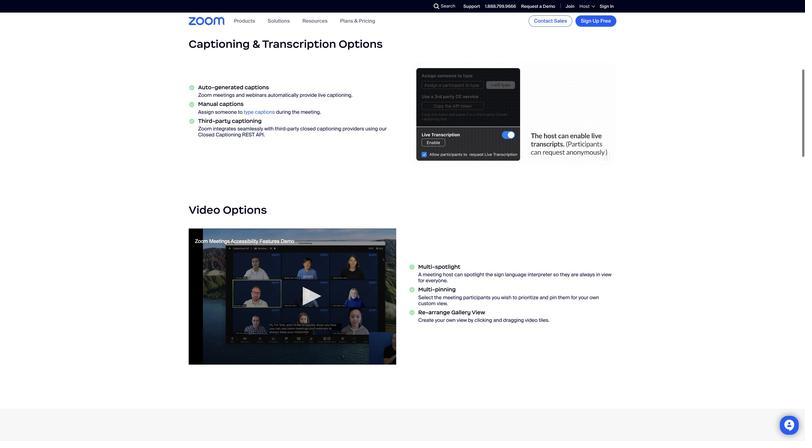 Task type: describe. For each thing, give the bounding box(es) containing it.
sign up free
[[581, 18, 612, 24]]

participants
[[464, 294, 491, 301]]

assign
[[198, 109, 214, 115]]

to inside manual captions assign someone to type captions during the meeting.
[[238, 109, 243, 115]]

auto-
[[198, 84, 215, 91]]

create
[[419, 317, 434, 324]]

sign in
[[600, 3, 614, 9]]

view
[[472, 309, 486, 316]]

third-
[[198, 118, 216, 125]]

0 vertical spatial spotlight
[[436, 264, 461, 271]]

interpreter
[[528, 272, 553, 278]]

captioning.
[[327, 92, 353, 99]]

0 vertical spatial options
[[339, 37, 383, 51]]

everyone.
[[426, 278, 448, 284]]

support
[[464, 3, 480, 9]]

api.
[[256, 132, 265, 138]]

products
[[234, 18, 255, 24]]

contact
[[535, 18, 553, 24]]

solutions button
[[268, 18, 290, 24]]

re-
[[419, 309, 429, 316]]

your inside multi-pinning select the meeting participants you wish to prioritize and pin them for your own custom view.
[[579, 294, 589, 301]]

search image
[[434, 3, 440, 9]]

them
[[559, 294, 571, 301]]

auto-generated captions zoom meetings and webinars automatically provide live captioning.
[[198, 84, 353, 99]]

host
[[580, 3, 590, 9]]

request a demo
[[522, 3, 556, 9]]

captioning & transcription options
[[189, 37, 383, 51]]

re-arrange gallery view create your own view by clicking and dragging video tiles.
[[419, 309, 550, 324]]

custom
[[419, 300, 436, 307]]

search image
[[434, 3, 440, 9]]

0 vertical spatial captioning
[[189, 37, 250, 51]]

can
[[455, 272, 463, 278]]

tiles.
[[539, 317, 550, 324]]

host
[[444, 272, 454, 278]]

for inside multi-spotlight a meeting host can spotlight the sign language interpreter so they are always in view for everyone.
[[419, 278, 425, 284]]

request a demo link
[[522, 3, 556, 9]]

multi-pinning select the meeting participants you wish to prioritize and pin them for your own custom view.
[[419, 287, 600, 307]]

select
[[419, 294, 433, 301]]

closed
[[301, 126, 316, 132]]

meeting inside multi-pinning select the meeting participants you wish to prioritize and pin them for your own custom view.
[[443, 294, 462, 301]]

2 vertical spatial captions
[[255, 109, 275, 115]]

rest
[[242, 132, 255, 138]]

own inside 're-arrange gallery view create your own view by clicking and dragging video tiles.'
[[447, 317, 456, 324]]

& for pricing
[[355, 18, 358, 24]]

contact sales link
[[529, 15, 573, 27]]

the inside manual captions assign someone to type captions during the meeting.
[[292, 109, 300, 115]]

prioritize
[[519, 294, 539, 301]]

language
[[506, 272, 527, 278]]

multi- for spotlight
[[419, 264, 436, 271]]

live
[[318, 92, 326, 99]]

free
[[601, 18, 612, 24]]

meeting inside multi-spotlight a meeting host can spotlight the sign language interpreter so they are always in view for everyone.
[[423, 272, 442, 278]]

the inside multi-pinning select the meeting participants you wish to prioritize and pin them for your own custom view.
[[435, 294, 442, 301]]

pricing
[[359, 18, 376, 24]]

support link
[[464, 3, 480, 9]]

seamlessly
[[238, 126, 263, 132]]

0 vertical spatial captioning
[[232, 118, 262, 125]]

1 vertical spatial captions
[[220, 101, 244, 108]]

sign
[[495, 272, 504, 278]]

a
[[419, 272, 422, 278]]

someone
[[215, 109, 237, 115]]

solutions
[[268, 18, 290, 24]]

during
[[276, 109, 291, 115]]

video
[[526, 317, 538, 324]]

sign up free link
[[576, 15, 617, 27]]

your inside 're-arrange gallery view create your own view by clicking and dragging video tiles.'
[[435, 317, 445, 324]]

multi-spotlight a meeting host can spotlight the sign language interpreter so they are always in view for everyone.
[[419, 264, 612, 284]]

1.888.799.9666 link
[[486, 3, 517, 9]]

own inside multi-pinning select the meeting participants you wish to prioritize and pin them for your own custom view.
[[590, 294, 600, 301]]

using
[[366, 126, 378, 132]]

plans
[[340, 18, 353, 24]]

join link
[[566, 3, 575, 9]]

transcription
[[262, 37, 336, 51]]

provide
[[300, 92, 317, 99]]

request
[[522, 3, 539, 9]]

meeting.
[[301, 109, 321, 115]]

manual captions assign someone to type captions during the meeting.
[[198, 101, 321, 115]]

dragging
[[504, 317, 524, 324]]



Task type: vqa. For each thing, say whether or not it's contained in the screenshot.
FAVORITE
no



Task type: locate. For each thing, give the bounding box(es) containing it.
up
[[593, 18, 600, 24]]

1 vertical spatial your
[[435, 317, 445, 324]]

1 vertical spatial meeting
[[443, 294, 462, 301]]

0 horizontal spatial options
[[223, 203, 267, 217]]

and
[[236, 92, 245, 99], [540, 294, 549, 301], [494, 317, 503, 324]]

the
[[292, 109, 300, 115], [486, 272, 493, 278], [435, 294, 442, 301]]

you
[[492, 294, 500, 301]]

0 vertical spatial view
[[602, 272, 612, 278]]

multi- for pinning
[[419, 287, 436, 293]]

and for re-arrange gallery view
[[494, 317, 503, 324]]

0 horizontal spatial spotlight
[[436, 264, 461, 271]]

and right clicking
[[494, 317, 503, 324]]

0 vertical spatial party
[[216, 118, 231, 125]]

they
[[561, 272, 570, 278]]

multi- up a
[[419, 264, 436, 271]]

demo
[[543, 3, 556, 9]]

1 vertical spatial view
[[457, 317, 467, 324]]

2 horizontal spatial and
[[540, 294, 549, 301]]

view down gallery
[[457, 317, 467, 324]]

0 vertical spatial multi-
[[419, 264, 436, 271]]

captioning
[[232, 118, 262, 125], [317, 126, 342, 132]]

0 vertical spatial and
[[236, 92, 245, 99]]

captions up someone
[[220, 101, 244, 108]]

own down gallery
[[447, 317, 456, 324]]

None search field
[[411, 1, 436, 11]]

in
[[611, 3, 614, 9]]

0 horizontal spatial view
[[457, 317, 467, 324]]

view
[[602, 272, 612, 278], [457, 317, 467, 324]]

0 horizontal spatial for
[[419, 278, 425, 284]]

1 vertical spatial captioning
[[317, 126, 342, 132]]

meeting down 'pinning' at the bottom right of page
[[443, 294, 462, 301]]

1 vertical spatial zoom
[[198, 126, 212, 132]]

1 vertical spatial and
[[540, 294, 549, 301]]

2 multi- from the top
[[419, 287, 436, 293]]

your
[[579, 294, 589, 301], [435, 317, 445, 324]]

0 horizontal spatial party
[[216, 118, 231, 125]]

a
[[540, 3, 542, 9]]

meeting
[[423, 272, 442, 278], [443, 294, 462, 301]]

by
[[469, 317, 474, 324]]

1 vertical spatial spotlight
[[465, 272, 485, 278]]

captions
[[245, 84, 269, 91], [220, 101, 244, 108], [255, 109, 275, 115]]

to inside multi-pinning select the meeting participants you wish to prioritize and pin them for your own custom view.
[[513, 294, 518, 301]]

& for transcription
[[253, 37, 260, 51]]

multi- inside multi-pinning select the meeting participants you wish to prioritize and pin them for your own custom view.
[[419, 287, 436, 293]]

and down 'generated'
[[236, 92, 245, 99]]

resources
[[303, 18, 328, 24]]

0 vertical spatial to
[[238, 109, 243, 115]]

the inside multi-spotlight a meeting host can spotlight the sign language interpreter so they are always in view for everyone.
[[486, 272, 493, 278]]

and for multi-pinning
[[540, 294, 549, 301]]

providers
[[343, 126, 365, 132]]

your right them
[[579, 294, 589, 301]]

1 horizontal spatial own
[[590, 294, 600, 301]]

captions up webinars
[[245, 84, 269, 91]]

0 vertical spatial &
[[355, 18, 358, 24]]

1 vertical spatial for
[[572, 294, 578, 301]]

your down arrange
[[435, 317, 445, 324]]

1 horizontal spatial for
[[572, 294, 578, 301]]

video options
[[189, 203, 267, 217]]

0 vertical spatial captions
[[245, 84, 269, 91]]

1 zoom from the top
[[198, 92, 212, 99]]

sign left up at the top right of page
[[581, 18, 592, 24]]

& down the products popup button
[[253, 37, 260, 51]]

0 vertical spatial the
[[292, 109, 300, 115]]

our
[[379, 126, 387, 132]]

captions right type
[[255, 109, 275, 115]]

view.
[[437, 300, 448, 307]]

multi- inside multi-spotlight a meeting host can spotlight the sign language interpreter so they are always in view for everyone.
[[419, 264, 436, 271]]

automatically
[[268, 92, 299, 99]]

plans & pricing link
[[340, 18, 376, 24]]

own
[[590, 294, 600, 301], [447, 317, 456, 324]]

wish
[[502, 294, 512, 301]]

generated
[[215, 84, 244, 91]]

0 horizontal spatial and
[[236, 92, 245, 99]]

and inside auto-generated captions zoom meetings and webinars automatically provide live captioning.
[[236, 92, 245, 99]]

1 horizontal spatial to
[[513, 294, 518, 301]]

0 horizontal spatial own
[[447, 317, 456, 324]]

with
[[265, 126, 274, 132]]

pinning
[[436, 287, 456, 293]]

1 vertical spatial captioning
[[216, 132, 241, 138]]

video
[[189, 203, 221, 217]]

third-party captioning zoom integrates seamlessly with third-party closed captioning providers using our closed captioning rest api.
[[198, 118, 387, 138]]

own down in
[[590, 294, 600, 301]]

0 horizontal spatial &
[[253, 37, 260, 51]]

integrates
[[213, 126, 236, 132]]

1 horizontal spatial your
[[579, 294, 589, 301]]

1 horizontal spatial party
[[288, 126, 299, 132]]

2 vertical spatial the
[[435, 294, 442, 301]]

arrange
[[429, 309, 451, 316]]

products button
[[234, 18, 255, 24]]

1 vertical spatial own
[[447, 317, 456, 324]]

manual
[[198, 101, 218, 108]]

meetings
[[213, 92, 235, 99]]

1.888.799.9666
[[486, 3, 517, 9]]

zoom down auto-
[[198, 92, 212, 99]]

0 vertical spatial own
[[590, 294, 600, 301]]

1 horizontal spatial spotlight
[[465, 272, 485, 278]]

for right them
[[572, 294, 578, 301]]

zoom for third-party captioning
[[198, 126, 212, 132]]

the left the sign
[[486, 272, 493, 278]]

for left 'everyone.'
[[419, 278, 425, 284]]

party left closed
[[288, 126, 299, 132]]

view right in
[[602, 272, 612, 278]]

0 vertical spatial sign
[[600, 3, 610, 9]]

zoom inside auto-generated captions zoom meetings and webinars automatically provide live captioning.
[[198, 92, 212, 99]]

captioning
[[189, 37, 250, 51], [216, 132, 241, 138]]

spotlight right can
[[465, 272, 485, 278]]

1 horizontal spatial view
[[602, 272, 612, 278]]

resources button
[[303, 18, 328, 24]]

type captions link
[[244, 109, 275, 115]]

webinars
[[246, 92, 267, 99]]

type
[[244, 109, 254, 115]]

1 vertical spatial options
[[223, 203, 267, 217]]

options
[[339, 37, 383, 51], [223, 203, 267, 217]]

zoom logo image
[[189, 17, 225, 25]]

and left pin
[[540, 294, 549, 301]]

1 vertical spatial the
[[486, 272, 493, 278]]

0 horizontal spatial your
[[435, 317, 445, 324]]

1 horizontal spatial &
[[355, 18, 358, 24]]

0 horizontal spatial meeting
[[423, 272, 442, 278]]

0 vertical spatial meeting
[[423, 272, 442, 278]]

1 horizontal spatial and
[[494, 317, 503, 324]]

meeting right a
[[423, 272, 442, 278]]

in
[[597, 272, 601, 278]]

and inside multi-pinning select the meeting participants you wish to prioritize and pin them for your own custom view.
[[540, 294, 549, 301]]

the down 'pinning' at the bottom right of page
[[435, 294, 442, 301]]

search
[[441, 3, 456, 9]]

spotlight
[[436, 264, 461, 271], [465, 272, 485, 278]]

sign
[[600, 3, 610, 9], [581, 18, 592, 24]]

0 vertical spatial zoom
[[198, 92, 212, 99]]

1 vertical spatial multi-
[[419, 287, 436, 293]]

1 horizontal spatial captioning
[[317, 126, 342, 132]]

host button
[[580, 3, 595, 9]]

0 horizontal spatial sign
[[581, 18, 592, 24]]

captioning inside third-party captioning zoom integrates seamlessly with third-party closed captioning providers using our closed captioning rest api.
[[216, 132, 241, 138]]

1 multi- from the top
[[419, 264, 436, 271]]

zoom
[[198, 92, 212, 99], [198, 126, 212, 132]]

1 horizontal spatial meeting
[[443, 294, 462, 301]]

multi-
[[419, 264, 436, 271], [419, 287, 436, 293]]

sign for sign up free
[[581, 18, 592, 24]]

contact sales
[[535, 18, 568, 24]]

zoom down 'third-'
[[198, 126, 212, 132]]

captions inside auto-generated captions zoom meetings and webinars automatically provide live captioning.
[[245, 84, 269, 91]]

sales
[[555, 18, 568, 24]]

& right plans
[[355, 18, 358, 24]]

party up integrates
[[216, 118, 231, 125]]

0 horizontal spatial to
[[238, 109, 243, 115]]

0 vertical spatial for
[[419, 278, 425, 284]]

2 vertical spatial and
[[494, 317, 503, 324]]

0 horizontal spatial captioning
[[232, 118, 262, 125]]

and inside 're-arrange gallery view create your own view by clicking and dragging video tiles.'
[[494, 317, 503, 324]]

closed
[[198, 132, 215, 138]]

captioning up "seamlessly"
[[232, 118, 262, 125]]

for inside multi-pinning select the meeting participants you wish to prioritize and pin them for your own custom view.
[[572, 294, 578, 301]]

are
[[572, 272, 579, 278]]

third-
[[275, 126, 288, 132]]

the right during
[[292, 109, 300, 115]]

captioning down zoom logo
[[189, 37, 250, 51]]

view inside multi-spotlight a meeting host can spotlight the sign language interpreter so they are always in view for everyone.
[[602, 272, 612, 278]]

always
[[580, 272, 596, 278]]

2 horizontal spatial the
[[486, 272, 493, 278]]

pin
[[550, 294, 557, 301]]

join
[[566, 3, 575, 9]]

captioning right closed
[[317, 126, 342, 132]]

1 vertical spatial &
[[253, 37, 260, 51]]

1 horizontal spatial the
[[435, 294, 442, 301]]

clicking
[[475, 317, 493, 324]]

to right wish on the bottom of page
[[513, 294, 518, 301]]

2 zoom from the top
[[198, 126, 212, 132]]

0 horizontal spatial the
[[292, 109, 300, 115]]

zoom inside third-party captioning zoom integrates seamlessly with third-party closed captioning providers using our closed captioning rest api.
[[198, 126, 212, 132]]

1 vertical spatial sign
[[581, 18, 592, 24]]

so
[[554, 272, 559, 278]]

multi- up select
[[419, 287, 436, 293]]

sign for sign in
[[600, 3, 610, 9]]

sign inside the sign up free link
[[581, 18, 592, 24]]

sign left in
[[600, 3, 610, 9]]

captioning left rest
[[216, 132, 241, 138]]

spotlight up host at the right bottom
[[436, 264, 461, 271]]

for
[[419, 278, 425, 284], [572, 294, 578, 301]]

zoom for auto-generated captions
[[198, 92, 212, 99]]

1 vertical spatial party
[[288, 126, 299, 132]]

to left type
[[238, 109, 243, 115]]

sign in link
[[600, 3, 614, 9]]

1 horizontal spatial sign
[[600, 3, 610, 9]]

0 vertical spatial your
[[579, 294, 589, 301]]

gallery
[[452, 309, 471, 316]]

1 horizontal spatial options
[[339, 37, 383, 51]]

1 vertical spatial to
[[513, 294, 518, 301]]

view inside 're-arrange gallery view create your own view by clicking and dragging video tiles.'
[[457, 317, 467, 324]]

party
[[216, 118, 231, 125], [288, 126, 299, 132]]



